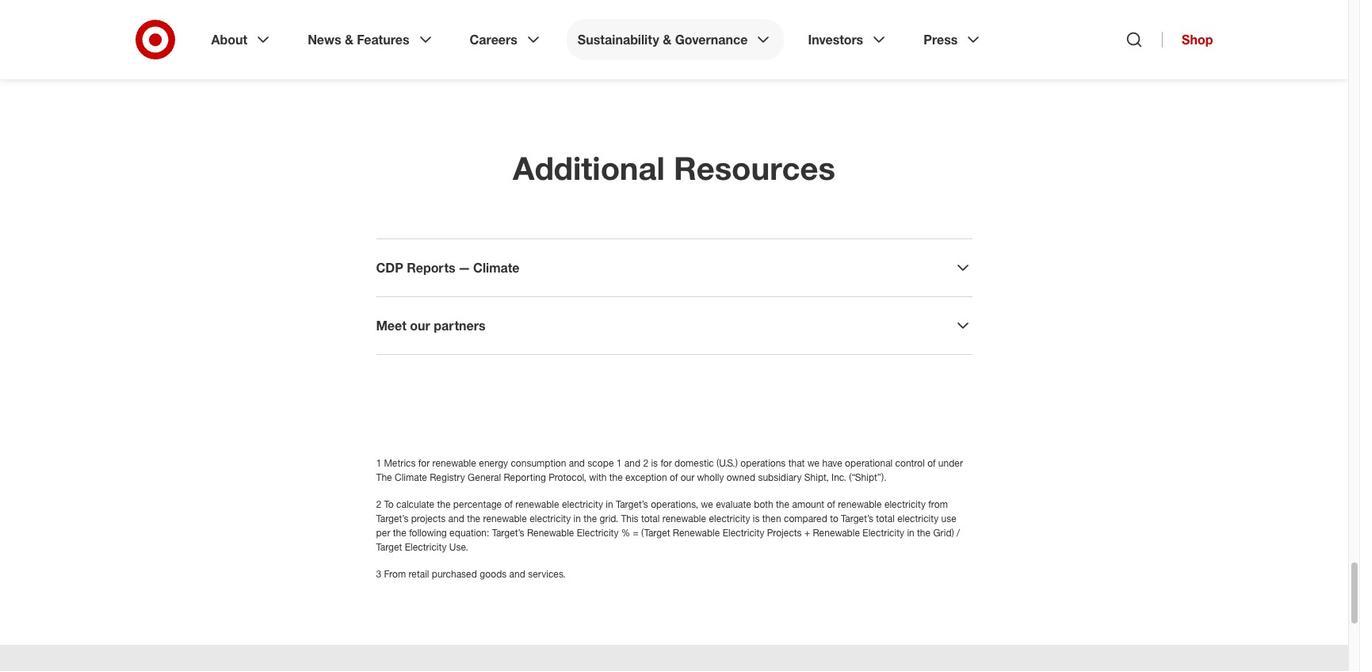 Task type: vqa. For each thing, say whether or not it's contained in the screenshot.
"we" within "1 metrics for renewable energy consumption and scope 1 and 2 is for domestic (u.s.) operations that we have operational control of under the climate registry general reporting protocol,"
yes



Task type: locate. For each thing, give the bounding box(es) containing it.
shipt down have
[[805, 472, 827, 484]]

of up "to"
[[827, 499, 836, 511]]

in
[[606, 499, 613, 511], [574, 513, 581, 525], [908, 527, 915, 539]]

1 horizontal spatial 1
[[617, 457, 622, 469]]

1 horizontal spatial 2
[[643, 457, 649, 469]]

electricity down the from
[[898, 513, 939, 525]]

features
[[357, 32, 410, 48]]

following
[[409, 527, 447, 539]]

investors link
[[797, 19, 900, 60]]

purchased
[[432, 569, 477, 580]]

2 inside 1 metrics for renewable energy consumption and scope 1 and 2 is for domestic (u.s.) operations that we have operational control of under the climate registry general reporting protocol,
[[643, 457, 649, 469]]

target down per
[[376, 542, 402, 553]]

and up protocol,
[[569, 457, 585, 469]]

the up then
[[776, 499, 790, 511]]

our inside "dropdown button"
[[410, 318, 430, 334]]

0 vertical spatial is
[[651, 457, 658, 469]]

1 horizontal spatial &
[[663, 32, 672, 48]]

1 vertical spatial climate
[[395, 472, 427, 484]]

of inside the 's operations, we evaluate both the amount of renewable electricity from target'
[[827, 499, 836, 511]]

the right with
[[610, 472, 623, 484]]

1 up the
[[376, 457, 382, 469]]

2 up exception
[[643, 457, 649, 469]]

the left grid.
[[584, 513, 597, 525]]

in left grid.
[[574, 513, 581, 525]]

then
[[763, 513, 782, 525]]

1 vertical spatial we
[[701, 499, 714, 511]]

shipt down operational
[[855, 472, 878, 484]]

1 for from the left
[[419, 457, 430, 469]]

1 horizontal spatial renewable
[[673, 527, 720, 539]]

1 1 from the left
[[376, 457, 382, 469]]

0 vertical spatial 2
[[643, 457, 649, 469]]

the inside the 's operations, we evaluate both the amount of renewable electricity from target'
[[776, 499, 790, 511]]

target down to
[[376, 513, 402, 525]]

our down domestic
[[681, 472, 695, 484]]

1 horizontal spatial for
[[661, 457, 672, 469]]

we left evaluate
[[701, 499, 714, 511]]

electricity down following
[[405, 542, 447, 553]]

&
[[345, 32, 354, 48], [663, 32, 672, 48]]

and up exception
[[625, 457, 641, 469]]

shipt
[[805, 472, 827, 484], [855, 472, 878, 484]]

0 vertical spatial climate
[[473, 260, 520, 276]]

2 horizontal spatial renewable
[[813, 527, 860, 539]]

the left grid)
[[918, 527, 931, 539]]

about
[[211, 32, 248, 48]]

s renewable electricity % = (target renewable electricity projects + renewable electricity in the grid) / target electricity use.
[[376, 527, 960, 553]]

total up (target
[[641, 513, 660, 525]]

reporting
[[504, 472, 546, 484]]

partners
[[434, 318, 486, 334]]

renewable down operations,
[[673, 527, 720, 539]]

press
[[924, 32, 958, 48]]

to
[[830, 513, 839, 525]]

of left the under
[[928, 457, 936, 469]]

total
[[641, 513, 660, 525], [877, 513, 895, 525]]

electricity down ).
[[863, 527, 905, 539]]

climate down metrics
[[395, 472, 427, 484]]

2 vertical spatial in
[[908, 527, 915, 539]]

electricity up grid.
[[562, 499, 603, 511]]

we
[[808, 457, 820, 469], [701, 499, 714, 511]]

s for amount
[[644, 499, 649, 511]]

climate right —
[[473, 260, 520, 276]]

1 horizontal spatial total
[[877, 513, 895, 525]]

"
[[878, 472, 882, 484]]

2 shipt from the left
[[855, 472, 878, 484]]

in left grid)
[[908, 527, 915, 539]]

' down calculate
[[402, 513, 404, 525]]

the
[[610, 472, 623, 484], [437, 499, 451, 511], [776, 499, 790, 511], [467, 513, 481, 525], [584, 513, 597, 525], [393, 527, 407, 539], [918, 527, 931, 539]]

electricity inside the 's operations, we evaluate both the amount of renewable electricity from target'
[[885, 499, 926, 511]]

s inside s renewable electricity % = (target renewable electricity projects + renewable electricity in the grid) / target electricity use.
[[520, 527, 525, 539]]

0 horizontal spatial total
[[641, 513, 660, 525]]

governance
[[675, 32, 748, 48]]

0 vertical spatial our
[[410, 318, 430, 334]]

s
[[644, 499, 649, 511], [404, 513, 409, 525], [869, 513, 874, 525], [520, 527, 525, 539]]

s total electricity use per the following equation: target
[[376, 513, 957, 539]]

s down calculate
[[404, 513, 409, 525]]

target down 2 to calculate the percentage of renewable electricity in target '
[[492, 527, 518, 539]]

have
[[823, 457, 843, 469]]

inc.
[[832, 472, 847, 484]]

total down ).
[[877, 513, 895, 525]]

electricity
[[577, 527, 619, 539], [723, 527, 765, 539], [863, 527, 905, 539], [405, 542, 447, 553]]

electricity left the from
[[885, 499, 926, 511]]

is left then
[[753, 513, 760, 525]]

meet our partners
[[376, 318, 486, 334]]

0 horizontal spatial renewable
[[527, 527, 574, 539]]

amount
[[793, 499, 825, 511]]

& left governance
[[663, 32, 672, 48]]

0 horizontal spatial in
[[574, 513, 581, 525]]

careers link
[[459, 19, 554, 60]]

renewable up services
[[527, 527, 574, 539]]

for right metrics
[[419, 457, 430, 469]]

resources
[[674, 149, 836, 187]]

per
[[376, 527, 391, 539]]

1 vertical spatial is
[[753, 513, 760, 525]]

s up "' s projects and the renewable electricity in the grid. this total renewable electricity is then compared to target '"
[[644, 499, 649, 511]]

climate inside dropdown button
[[473, 260, 520, 276]]

to
[[384, 499, 394, 511]]

1 & from the left
[[345, 32, 354, 48]]

retail
[[409, 569, 429, 580]]

shop link
[[1163, 32, 1214, 48]]

cdp reports — climate
[[376, 260, 520, 276]]

climate
[[473, 260, 520, 276], [395, 472, 427, 484]]

renewable inside 1 metrics for renewable energy consumption and scope 1 and 2 is for domestic (u.s.) operations that we have operational control of under the climate registry general reporting protocol,
[[433, 457, 476, 469]]

additional
[[513, 149, 665, 187]]

3
[[376, 569, 382, 580]]

0 horizontal spatial is
[[651, 457, 658, 469]]

0 horizontal spatial 1
[[376, 457, 382, 469]]

of right the percentage
[[505, 499, 513, 511]]

renewable down "to"
[[813, 527, 860, 539]]

target inside s total electricity use per the following equation: target
[[492, 527, 518, 539]]

1 vertical spatial 2
[[376, 499, 382, 511]]

electricity down evaluate
[[723, 527, 765, 539]]

2 horizontal spatial in
[[908, 527, 915, 539]]

0 horizontal spatial &
[[345, 32, 354, 48]]

0 horizontal spatial we
[[701, 499, 714, 511]]

& right news
[[345, 32, 354, 48]]

1 right 'scope'
[[617, 457, 622, 469]]

0 horizontal spatial our
[[410, 318, 430, 334]]

1
[[376, 457, 382, 469], [617, 457, 622, 469]]

).
[[882, 472, 887, 484]]

target
[[616, 499, 642, 511], [376, 513, 402, 525], [841, 513, 867, 525], [492, 527, 518, 539], [376, 542, 402, 553]]

our right meet at the top left
[[410, 318, 430, 334]]

target right "to"
[[841, 513, 867, 525]]

renewable down "
[[838, 499, 882, 511]]

goods
[[480, 569, 507, 580]]

%
[[622, 527, 631, 539]]

0 horizontal spatial for
[[419, 457, 430, 469]]

1 vertical spatial our
[[681, 472, 695, 484]]

& for sustainability
[[663, 32, 672, 48]]

for up exception
[[661, 457, 672, 469]]

services
[[528, 569, 563, 580]]

1 horizontal spatial our
[[681, 472, 695, 484]]

owned
[[727, 472, 756, 484]]

target up this
[[616, 499, 642, 511]]

we right the that
[[808, 457, 820, 469]]

is
[[651, 457, 658, 469], [753, 513, 760, 525]]

of inside 1 metrics for renewable energy consumption and scope 1 and 2 is for domestic (u.s.) operations that we have operational control of under the climate registry general reporting protocol,
[[928, 457, 936, 469]]

in up grid.
[[606, 499, 613, 511]]

subsidiary
[[758, 472, 802, 484]]

0 horizontal spatial shipt
[[805, 472, 827, 484]]

s down 2 to calculate the percentage of renewable electricity in target '
[[520, 527, 525, 539]]

& for news
[[345, 32, 354, 48]]

2 renewable from the left
[[673, 527, 720, 539]]

2 total from the left
[[877, 513, 895, 525]]

1 horizontal spatial climate
[[473, 260, 520, 276]]

0 horizontal spatial climate
[[395, 472, 427, 484]]

press link
[[913, 19, 995, 60]]

electricity
[[562, 499, 603, 511], [885, 499, 926, 511], [530, 513, 571, 525], [709, 513, 751, 525], [898, 513, 939, 525]]

electricity down 2 to calculate the percentage of renewable electricity in target '
[[530, 513, 571, 525]]

0 vertical spatial we
[[808, 457, 820, 469]]

3 renewable from the left
[[813, 527, 860, 539]]

0 horizontal spatial 2
[[376, 499, 382, 511]]

protocol,
[[549, 472, 587, 484]]

2 left to
[[376, 499, 382, 511]]

percentage
[[453, 499, 502, 511]]

meet
[[376, 318, 407, 334]]

2
[[643, 457, 649, 469], [376, 499, 382, 511]]

s inside the 's operations, we evaluate both the amount of renewable electricity from target'
[[644, 499, 649, 511]]

1 horizontal spatial we
[[808, 457, 820, 469]]

2 & from the left
[[663, 32, 672, 48]]

renewable up registry
[[433, 457, 476, 469]]

renewable
[[433, 457, 476, 469], [516, 499, 560, 511], [838, 499, 882, 511], [483, 513, 527, 525], [663, 513, 707, 525]]

s inside s total electricity use per the following equation: target
[[869, 513, 874, 525]]

of
[[928, 457, 936, 469], [670, 472, 678, 484], [505, 499, 513, 511], [827, 499, 836, 511]]

0 vertical spatial in
[[606, 499, 613, 511]]

' up "' s projects and the renewable electricity in the grid. this total renewable electricity is then compared to target '"
[[642, 499, 644, 511]]

' down 2 to calculate the percentage of renewable electricity in target '
[[518, 527, 520, 539]]

the right per
[[393, 527, 407, 539]]

"
[[852, 472, 855, 484]]

reports
[[407, 260, 456, 276]]

s right "to"
[[869, 513, 874, 525]]

total inside s total electricity use per the following equation: target
[[877, 513, 895, 525]]

is up exception
[[651, 457, 658, 469]]

1 horizontal spatial shipt
[[855, 472, 878, 484]]



Task type: describe. For each thing, give the bounding box(es) containing it.
about link
[[200, 19, 284, 60]]

electricity down evaluate
[[709, 513, 751, 525]]

use
[[942, 513, 957, 525]]

news & features link
[[297, 19, 446, 60]]

sustainability & governance
[[578, 32, 748, 48]]

additional resources
[[513, 149, 836, 187]]

compared
[[784, 513, 828, 525]]

with
[[589, 472, 607, 484]]

target inside s renewable electricity % = (target renewable electricity projects + renewable electricity in the grid) / target electricity use.
[[376, 542, 402, 553]]

2 1 from the left
[[617, 457, 622, 469]]

meet our partners button
[[376, 316, 973, 335]]

sustainability
[[578, 32, 660, 48]]

(target
[[642, 527, 670, 539]]

investors
[[808, 32, 864, 48]]

from
[[929, 499, 948, 511]]

control
[[896, 457, 925, 469]]

the inside s total electricity use per the following equation: target
[[393, 527, 407, 539]]

careers
[[470, 32, 518, 48]]

we inside 1 metrics for renewable energy consumption and scope 1 and 2 is for domestic (u.s.) operations that we have operational control of under the climate registry general reporting protocol,
[[808, 457, 820, 469]]

.
[[563, 569, 566, 580]]

and right goods
[[510, 569, 526, 580]]

evaluate
[[716, 499, 752, 511]]

projects
[[411, 513, 446, 525]]

operations,
[[651, 499, 699, 511]]

scope
[[588, 457, 614, 469]]

2 to calculate the percentage of renewable electricity in target '
[[376, 499, 644, 511]]

electricity down grid.
[[577, 527, 619, 539]]

exception
[[626, 472, 667, 484]]

1 horizontal spatial in
[[606, 499, 613, 511]]

sustainability & governance link
[[567, 19, 785, 60]]

this
[[621, 513, 639, 525]]

the down the percentage
[[467, 513, 481, 525]]

metrics
[[384, 457, 416, 469]]

renewable inside the 's operations, we evaluate both the amount of renewable electricity from target'
[[838, 499, 882, 511]]

is inside 1 metrics for renewable energy consumption and scope 1 and 2 is for domestic (u.s.) operations that we have operational control of under the climate registry general reporting protocol,
[[651, 457, 658, 469]]

projects
[[767, 527, 802, 539]]

the
[[376, 472, 392, 484]]

1 horizontal spatial is
[[753, 513, 760, 525]]

renewable down reporting
[[516, 499, 560, 511]]

news
[[308, 32, 341, 48]]

operational
[[845, 457, 893, 469]]

s for renewable
[[520, 527, 525, 539]]

—
[[459, 260, 470, 276]]

1 vertical spatial in
[[574, 513, 581, 525]]

cdp reports — climate button
[[376, 258, 973, 277]]

/
[[957, 527, 960, 539]]

1 total from the left
[[641, 513, 660, 525]]

general
[[468, 472, 501, 484]]

and up equation:
[[448, 513, 465, 525]]

+
[[805, 527, 811, 539]]

both
[[754, 499, 774, 511]]

of down domestic
[[670, 472, 678, 484]]

use.
[[449, 542, 468, 553]]

consumption
[[511, 457, 567, 469]]

in inside s renewable electricity % = (target renewable electricity projects + renewable electricity in the grid) / target electricity use.
[[908, 527, 915, 539]]

2 for from the left
[[661, 457, 672, 469]]

that
[[789, 457, 805, 469]]

wholly
[[697, 472, 724, 484]]

(
[[850, 472, 852, 484]]

target inside the 's operations, we evaluate both the amount of renewable electricity from target'
[[376, 513, 402, 525]]

(u.s.)
[[717, 457, 738, 469]]

' s projects and the renewable electricity in the grid. this total renewable electricity is then compared to target '
[[402, 513, 869, 525]]

equation:
[[450, 527, 490, 539]]

from
[[384, 569, 406, 580]]

,
[[827, 472, 829, 484]]

s for following
[[869, 513, 874, 525]]

=
[[633, 527, 639, 539]]

climate inside 1 metrics for renewable energy consumption and scope 1 and 2 is for domestic (u.s.) operations that we have operational control of under the climate registry general reporting protocol,
[[395, 472, 427, 484]]

with the exception of our wholly owned subsidiary shipt , inc. ( " shipt " ).
[[589, 472, 887, 484]]

s operations, we evaluate both the amount of renewable electricity from target
[[376, 499, 948, 525]]

the up projects
[[437, 499, 451, 511]]

registry
[[430, 472, 465, 484]]

we inside the 's operations, we evaluate both the amount of renewable electricity from target'
[[701, 499, 714, 511]]

grid.
[[600, 513, 619, 525]]

operations
[[741, 457, 786, 469]]

cdp
[[376, 260, 404, 276]]

the inside s renewable electricity % = (target renewable electricity projects + renewable electricity in the grid) / target electricity use.
[[918, 527, 931, 539]]

domestic
[[675, 457, 714, 469]]

calculate
[[397, 499, 435, 511]]

shop
[[1182, 32, 1214, 48]]

' right "to"
[[867, 513, 869, 525]]

1 metrics for renewable energy consumption and scope 1 and 2 is for domestic (u.s.) operations that we have operational control of under the climate registry general reporting protocol,
[[376, 457, 964, 484]]

renewable down 2 to calculate the percentage of renewable electricity in target '
[[483, 513, 527, 525]]

energy
[[479, 457, 508, 469]]

1 renewable from the left
[[527, 527, 574, 539]]

electricity inside s total electricity use per the following equation: target
[[898, 513, 939, 525]]

3 from retail purchased goods and services .
[[376, 569, 566, 580]]

renewable down operations,
[[663, 513, 707, 525]]

grid)
[[934, 527, 955, 539]]

1 shipt from the left
[[805, 472, 827, 484]]

news & features
[[308, 32, 410, 48]]

under
[[939, 457, 964, 469]]



